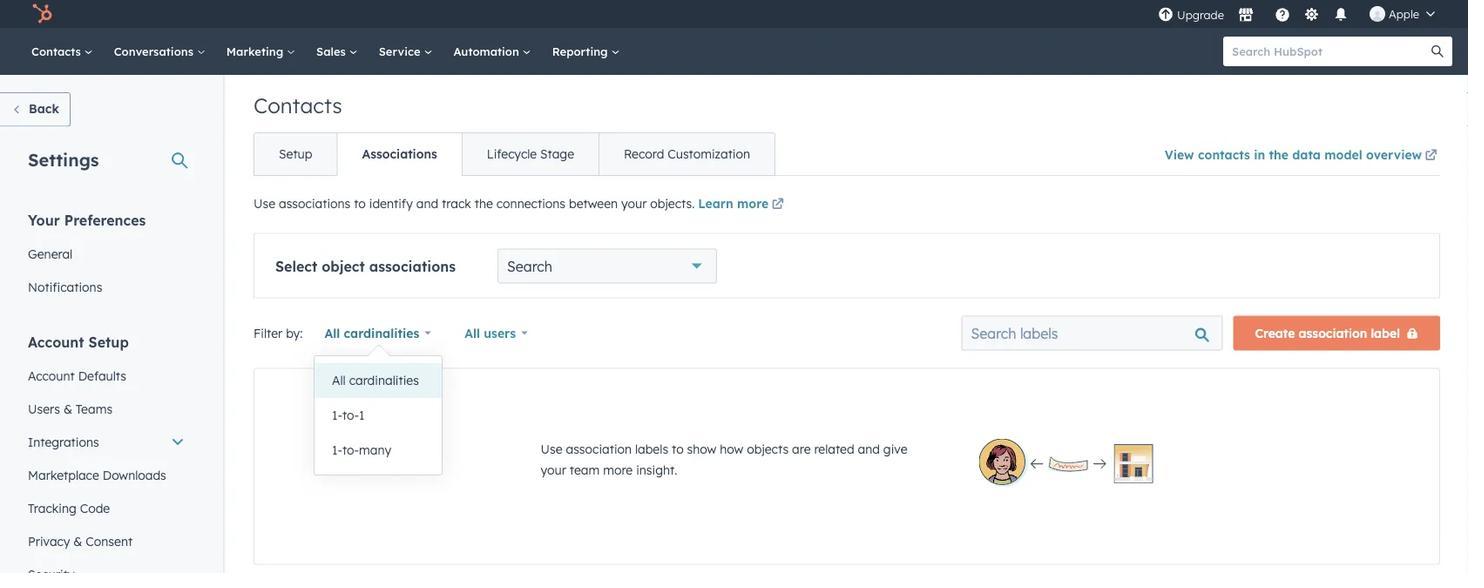 Task type: locate. For each thing, give the bounding box(es) containing it.
objects
[[747, 441, 789, 457]]

1 horizontal spatial and
[[858, 441, 880, 457]]

1 vertical spatial setup
[[88, 333, 129, 351]]

navigation
[[254, 132, 776, 176]]

account inside the 'account defaults' link
[[28, 368, 75, 384]]

0 vertical spatial all cardinalities
[[325, 326, 420, 341]]

reporting
[[552, 44, 611, 58]]

& right privacy
[[73, 534, 82, 549]]

your preferences
[[28, 211, 146, 229]]

your left team at the left
[[541, 462, 566, 478]]

1 vertical spatial your
[[541, 462, 566, 478]]

the
[[1270, 147, 1289, 162], [475, 196, 493, 211]]

1 to- from the top
[[342, 408, 359, 423]]

0 horizontal spatial more
[[603, 462, 633, 478]]

1 horizontal spatial association
[[1299, 326, 1368, 341]]

learn more link
[[698, 195, 787, 216]]

1- left 1
[[332, 408, 342, 423]]

all up 1-to-1
[[332, 373, 346, 388]]

associations down setup 'link'
[[279, 196, 351, 211]]

list box containing all cardinalities
[[315, 356, 442, 475]]

1- down 1-to-1
[[332, 443, 342, 458]]

to- inside 1-to-many button
[[342, 443, 359, 458]]

association
[[1299, 326, 1368, 341], [566, 441, 632, 457]]

associations
[[279, 196, 351, 211], [369, 258, 456, 275]]

apple button
[[1360, 0, 1446, 28]]

1 horizontal spatial setup
[[279, 146, 312, 162]]

to-
[[342, 408, 359, 423], [342, 443, 359, 458]]

the right track
[[475, 196, 493, 211]]

account for account setup
[[28, 333, 84, 351]]

0 vertical spatial use
[[254, 196, 275, 211]]

1 vertical spatial and
[[858, 441, 880, 457]]

1 vertical spatial contacts
[[254, 92, 342, 119]]

all cardinalities button
[[315, 363, 442, 398]]

all cardinalities
[[325, 326, 420, 341], [332, 373, 419, 388]]

and left track
[[416, 196, 439, 211]]

1 vertical spatial to
[[672, 441, 684, 457]]

0 vertical spatial 1-
[[332, 408, 342, 423]]

between
[[569, 196, 618, 211]]

all left users
[[465, 326, 480, 341]]

settings image
[[1304, 7, 1320, 23]]

0 vertical spatial setup
[[279, 146, 312, 162]]

sales
[[316, 44, 349, 58]]

record customization link
[[599, 133, 775, 175]]

cardinalities inside button
[[349, 373, 419, 388]]

marketplaces image
[[1239, 8, 1254, 24]]

more right learn on the top of the page
[[737, 196, 769, 211]]

to- for 1
[[342, 408, 359, 423]]

all users
[[465, 326, 516, 341]]

all
[[325, 326, 340, 341], [465, 326, 480, 341], [332, 373, 346, 388]]

0 vertical spatial contacts
[[31, 44, 84, 58]]

1 vertical spatial account
[[28, 368, 75, 384]]

cardinalities up all cardinalities button
[[344, 326, 420, 341]]

&
[[64, 401, 72, 417], [73, 534, 82, 549]]

0 vertical spatial the
[[1270, 147, 1289, 162]]

view
[[1165, 147, 1195, 162]]

0 vertical spatial &
[[64, 401, 72, 417]]

association inside use association labels to show how objects are related and give your team more insight.
[[566, 441, 632, 457]]

record customization
[[624, 146, 750, 162]]

use
[[254, 196, 275, 211], [541, 441, 563, 457]]

general
[[28, 246, 73, 261]]

0 horizontal spatial contacts
[[31, 44, 84, 58]]

associations down identify
[[369, 258, 456, 275]]

link opens in a new window image
[[772, 195, 784, 216], [772, 199, 784, 211]]

use inside use association labels to show how objects are related and give your team more insight.
[[541, 441, 563, 457]]

0 vertical spatial cardinalities
[[344, 326, 420, 341]]

menu
[[1157, 0, 1448, 28]]

1 vertical spatial more
[[603, 462, 633, 478]]

the right in
[[1270, 147, 1289, 162]]

setup inside 'link'
[[279, 146, 312, 162]]

team
[[570, 462, 600, 478]]

1 link opens in a new window image from the top
[[772, 195, 784, 216]]

& right users
[[64, 401, 72, 417]]

association left the 'label'
[[1299, 326, 1368, 341]]

link opens in a new window image
[[1426, 146, 1438, 166], [1426, 150, 1438, 162]]

customization
[[668, 146, 750, 162]]

account up users
[[28, 368, 75, 384]]

use for use association labels to show how objects are related and give your team more insight.
[[541, 441, 563, 457]]

contacts down hubspot link
[[31, 44, 84, 58]]

back link
[[0, 92, 71, 127]]

consent
[[86, 534, 133, 549]]

0 vertical spatial account
[[28, 333, 84, 351]]

notifications
[[28, 279, 102, 295]]

your preferences element
[[17, 211, 195, 304]]

1 vertical spatial cardinalities
[[349, 373, 419, 388]]

account
[[28, 333, 84, 351], [28, 368, 75, 384]]

how
[[720, 441, 744, 457]]

privacy & consent link
[[17, 525, 195, 558]]

1- for 1-to-1
[[332, 408, 342, 423]]

to left identify
[[354, 196, 366, 211]]

label
[[1371, 326, 1401, 341]]

association inside the create association label button
[[1299, 326, 1368, 341]]

0 horizontal spatial your
[[541, 462, 566, 478]]

1 account from the top
[[28, 333, 84, 351]]

all for all users popup button
[[465, 326, 480, 341]]

all cardinalities up all cardinalities button
[[325, 326, 420, 341]]

model
[[1325, 147, 1363, 162]]

0 vertical spatial associations
[[279, 196, 351, 211]]

contacts up setup 'link'
[[254, 92, 342, 119]]

account up "account defaults"
[[28, 333, 84, 351]]

1-to-many button
[[315, 433, 442, 468]]

more
[[737, 196, 769, 211], [603, 462, 633, 478]]

1 vertical spatial &
[[73, 534, 82, 549]]

settings
[[28, 149, 99, 170]]

to- inside 1-to-1 button
[[342, 408, 359, 423]]

automation
[[454, 44, 523, 58]]

select
[[275, 258, 318, 275]]

1 vertical spatial association
[[566, 441, 632, 457]]

conversations
[[114, 44, 197, 58]]

to left show on the bottom of the page
[[672, 441, 684, 457]]

all right by: at the bottom left of the page
[[325, 326, 340, 341]]

0 vertical spatial your
[[621, 196, 647, 211]]

0 vertical spatial to
[[354, 196, 366, 211]]

code
[[80, 501, 110, 516]]

account defaults link
[[17, 360, 195, 393]]

to- up 1-to-many
[[342, 408, 359, 423]]

0 horizontal spatial association
[[566, 441, 632, 457]]

in
[[1254, 147, 1266, 162]]

1 vertical spatial all cardinalities
[[332, 373, 419, 388]]

0 horizontal spatial the
[[475, 196, 493, 211]]

Search HubSpot search field
[[1224, 37, 1437, 66]]

account setup element
[[17, 333, 195, 574]]

hubspot image
[[31, 3, 52, 24]]

2 to- from the top
[[342, 443, 359, 458]]

lifecycle
[[487, 146, 537, 162]]

privacy & consent
[[28, 534, 133, 549]]

learn more
[[698, 196, 769, 211]]

1 horizontal spatial more
[[737, 196, 769, 211]]

1 horizontal spatial use
[[541, 441, 563, 457]]

learn
[[698, 196, 734, 211]]

1 horizontal spatial the
[[1270, 147, 1289, 162]]

1 vertical spatial use
[[541, 441, 563, 457]]

& for users
[[64, 401, 72, 417]]

contacts
[[31, 44, 84, 58], [254, 92, 342, 119]]

to- down 1-to-1
[[342, 443, 359, 458]]

search button
[[498, 249, 717, 284]]

your left objects.
[[621, 196, 647, 211]]

0 horizontal spatial &
[[64, 401, 72, 417]]

show
[[687, 441, 717, 457]]

to
[[354, 196, 366, 211], [672, 441, 684, 457]]

associations
[[362, 146, 437, 162]]

1 horizontal spatial &
[[73, 534, 82, 549]]

integrations button
[[17, 426, 195, 459]]

list box
[[315, 356, 442, 475]]

0 horizontal spatial and
[[416, 196, 439, 211]]

0 horizontal spatial use
[[254, 196, 275, 211]]

users & teams
[[28, 401, 113, 417]]

1-
[[332, 408, 342, 423], [332, 443, 342, 458]]

all cardinalities up 1-to-1 button
[[332, 373, 419, 388]]

teams
[[76, 401, 113, 417]]

object
[[322, 258, 365, 275]]

and left give
[[858, 441, 880, 457]]

create association label button
[[1234, 316, 1441, 351]]

1 horizontal spatial associations
[[369, 258, 456, 275]]

defaults
[[78, 368, 126, 384]]

1 vertical spatial to-
[[342, 443, 359, 458]]

1 horizontal spatial to
[[672, 441, 684, 457]]

your
[[621, 196, 647, 211], [541, 462, 566, 478]]

privacy
[[28, 534, 70, 549]]

connections
[[497, 196, 566, 211]]

2 account from the top
[[28, 368, 75, 384]]

by:
[[286, 326, 303, 341]]

more right team at the left
[[603, 462, 633, 478]]

cardinalities up 1-to-1 button
[[349, 373, 419, 388]]

1 1- from the top
[[332, 408, 342, 423]]

2 link opens in a new window image from the top
[[772, 199, 784, 211]]

0 vertical spatial to-
[[342, 408, 359, 423]]

all inside button
[[332, 373, 346, 388]]

association up team at the left
[[566, 441, 632, 457]]

0 vertical spatial association
[[1299, 326, 1368, 341]]

2 1- from the top
[[332, 443, 342, 458]]

cardinalities
[[344, 326, 420, 341], [349, 373, 419, 388]]

1 vertical spatial 1-
[[332, 443, 342, 458]]



Task type: vqa. For each thing, say whether or not it's contained in the screenshot.
The "Create Association Label"
yes



Task type: describe. For each thing, give the bounding box(es) containing it.
1 link opens in a new window image from the top
[[1426, 146, 1438, 166]]

account defaults
[[28, 368, 126, 384]]

tracking code link
[[17, 492, 195, 525]]

all for all cardinalities popup button
[[325, 326, 340, 341]]

integrations
[[28, 435, 99, 450]]

search button
[[1423, 37, 1453, 66]]

all cardinalities button
[[313, 316, 443, 351]]

help image
[[1275, 8, 1291, 24]]

filter by:
[[254, 326, 303, 341]]

conversations link
[[103, 28, 216, 75]]

related
[[814, 441, 855, 457]]

1 vertical spatial the
[[475, 196, 493, 211]]

use associations to identify and track the connections between your objects.
[[254, 196, 698, 211]]

preferences
[[64, 211, 146, 229]]

use for use associations to identify and track the connections between your objects.
[[254, 196, 275, 211]]

general link
[[17, 238, 195, 271]]

bob builder image
[[1370, 6, 1386, 22]]

association for use
[[566, 441, 632, 457]]

your inside use association labels to show how objects are related and give your team more insight.
[[541, 462, 566, 478]]

objects.
[[651, 196, 695, 211]]

search
[[507, 258, 553, 275]]

1-to-1
[[332, 408, 365, 423]]

all users button
[[453, 316, 539, 351]]

contacts
[[1198, 147, 1251, 162]]

view contacts in the data model overview link
[[1165, 136, 1441, 175]]

users
[[484, 326, 516, 341]]

lifecycle stage link
[[462, 133, 599, 175]]

1 horizontal spatial your
[[621, 196, 647, 211]]

data
[[1293, 147, 1321, 162]]

view contacts in the data model overview
[[1165, 147, 1423, 162]]

notifications button
[[1327, 0, 1356, 28]]

navigation containing setup
[[254, 132, 776, 176]]

service link
[[368, 28, 443, 75]]

marketplace downloads
[[28, 468, 166, 483]]

help button
[[1268, 0, 1298, 28]]

use association labels to show how objects are related and give your team more insight.
[[541, 441, 908, 478]]

back
[[29, 101, 59, 116]]

all cardinalities inside all cardinalities button
[[332, 373, 419, 388]]

downloads
[[103, 468, 166, 483]]

Search labels search field
[[962, 316, 1223, 351]]

apple
[[1389, 7, 1420, 21]]

insight.
[[636, 462, 678, 478]]

lifecycle stage
[[487, 146, 574, 162]]

0 horizontal spatial setup
[[88, 333, 129, 351]]

and inside use association labels to show how objects are related and give your team more insight.
[[858, 441, 880, 457]]

track
[[442, 196, 471, 211]]

contacts link
[[21, 28, 103, 75]]

sales link
[[306, 28, 368, 75]]

all cardinalities inside all cardinalities popup button
[[325, 326, 420, 341]]

1-to-1 button
[[315, 398, 442, 433]]

create
[[1256, 326, 1296, 341]]

1
[[359, 408, 365, 423]]

more inside use association labels to show how objects are related and give your team more insight.
[[603, 462, 633, 478]]

1 horizontal spatial contacts
[[254, 92, 342, 119]]

notifications image
[[1334, 8, 1349, 24]]

users
[[28, 401, 60, 417]]

0 vertical spatial more
[[737, 196, 769, 211]]

to inside use association labels to show how objects are related and give your team more insight.
[[672, 441, 684, 457]]

marketplace
[[28, 468, 99, 483]]

account setup
[[28, 333, 129, 351]]

2 link opens in a new window image from the top
[[1426, 150, 1438, 162]]

account for account defaults
[[28, 368, 75, 384]]

tracking code
[[28, 501, 110, 516]]

tracking
[[28, 501, 77, 516]]

many
[[359, 443, 392, 458]]

upgrade
[[1178, 8, 1225, 22]]

setup link
[[255, 133, 337, 175]]

0 horizontal spatial associations
[[279, 196, 351, 211]]

labels
[[635, 441, 669, 457]]

filter
[[254, 326, 283, 341]]

stage
[[540, 146, 574, 162]]

users & teams link
[[17, 393, 195, 426]]

hubspot link
[[21, 3, 65, 24]]

to- for many
[[342, 443, 359, 458]]

1-to-many
[[332, 443, 392, 458]]

cardinalities inside popup button
[[344, 326, 420, 341]]

marketplaces button
[[1228, 0, 1265, 28]]

reporting link
[[542, 28, 631, 75]]

marketing link
[[216, 28, 306, 75]]

settings link
[[1301, 5, 1323, 23]]

1 vertical spatial associations
[[369, 258, 456, 275]]

create association label
[[1256, 326, 1401, 341]]

0 horizontal spatial to
[[354, 196, 366, 211]]

& for privacy
[[73, 534, 82, 549]]

associations link
[[337, 133, 462, 175]]

upgrade image
[[1158, 7, 1174, 23]]

record
[[624, 146, 665, 162]]

your
[[28, 211, 60, 229]]

search image
[[1432, 45, 1444, 58]]

link opens in a new window image inside learn more link
[[772, 199, 784, 211]]

marketing
[[226, 44, 287, 58]]

association for create
[[1299, 326, 1368, 341]]

overview
[[1367, 147, 1423, 162]]

are
[[792, 441, 811, 457]]

select object associations
[[275, 258, 456, 275]]

1- for 1-to-many
[[332, 443, 342, 458]]

automation link
[[443, 28, 542, 75]]

menu containing apple
[[1157, 0, 1448, 28]]

0 vertical spatial and
[[416, 196, 439, 211]]

give
[[884, 441, 908, 457]]



